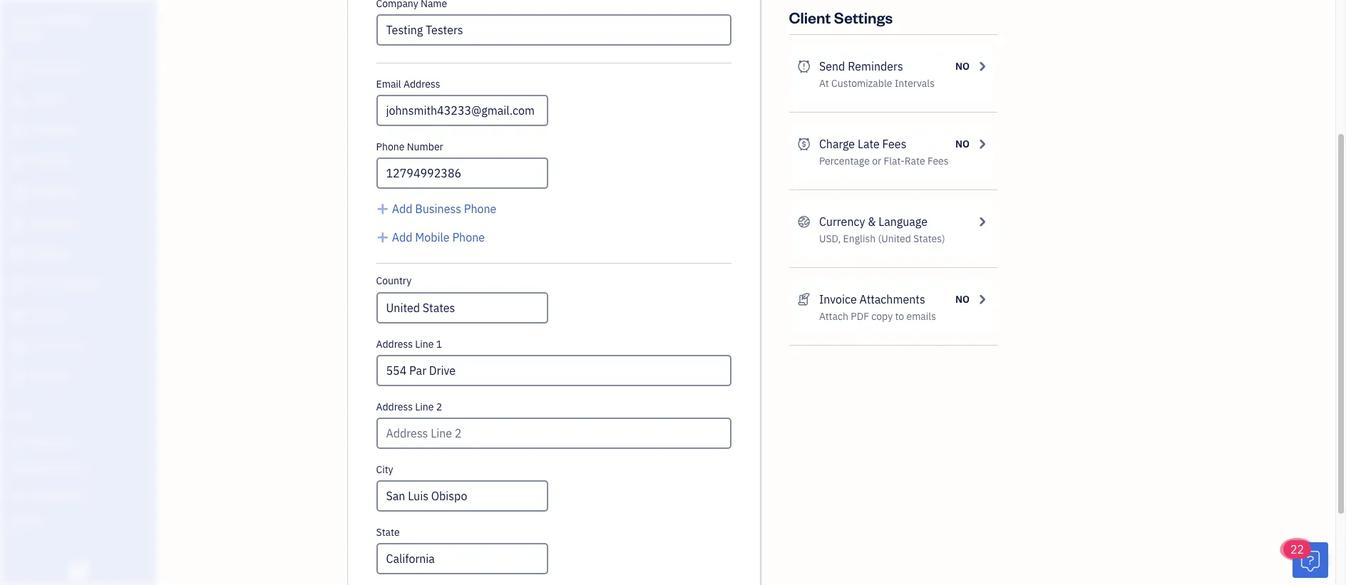 Task type: vqa. For each thing, say whether or not it's contained in the screenshot.
FreshBooks Image
yes



Task type: describe. For each thing, give the bounding box(es) containing it.
language
[[879, 215, 928, 229]]

add business phone
[[392, 202, 497, 216]]

bank connections link
[[4, 483, 153, 508]]

0 vertical spatial address
[[404, 78, 440, 91]]

City text field
[[376, 481, 548, 512]]

latereminders image
[[798, 58, 811, 75]]

state
[[376, 526, 400, 539]]

money image
[[9, 309, 26, 323]]

no for charge late fees
[[956, 138, 970, 150]]

address for address line 2
[[376, 401, 413, 414]]

freshbooks image
[[67, 563, 90, 580]]

invoice
[[819, 292, 857, 307]]

estimate image
[[9, 125, 26, 139]]

settings inside "link"
[[11, 516, 43, 527]]

number
[[407, 141, 443, 153]]

resource center badge image
[[1293, 543, 1329, 578]]

states)
[[914, 233, 946, 245]]

timer image
[[9, 278, 26, 292]]

flat-
[[884, 155, 905, 168]]

line for 1
[[415, 338, 434, 351]]

plus image
[[376, 229, 389, 246]]

Company Name text field
[[376, 14, 731, 46]]

Email Address text field
[[376, 95, 548, 126]]

project image
[[9, 248, 26, 262]]

plus image
[[376, 200, 389, 218]]

send reminders
[[819, 59, 903, 73]]

english
[[844, 233, 876, 245]]

payment image
[[9, 186, 26, 200]]

usd,
[[819, 233, 841, 245]]

dashboard image
[[9, 63, 26, 78]]

add for add business phone
[[392, 202, 413, 216]]

22
[[1291, 543, 1305, 557]]

address for address line 1
[[376, 338, 413, 351]]

Phone Number text field
[[376, 158, 548, 189]]

team members link
[[4, 430, 153, 455]]

mobile
[[415, 230, 450, 245]]

invoice image
[[9, 155, 26, 170]]

email address
[[376, 78, 440, 91]]

charge
[[819, 137, 855, 151]]

copy
[[872, 310, 893, 323]]

expense image
[[9, 217, 26, 231]]

phone for add mobile phone
[[453, 230, 485, 245]]

add for add mobile phone
[[392, 230, 413, 245]]

main element
[[0, 0, 193, 586]]

country
[[376, 275, 412, 287]]

chart image
[[9, 340, 26, 354]]

0 horizontal spatial fees
[[883, 137, 907, 151]]

items
[[11, 463, 33, 474]]

connections
[[33, 489, 84, 501]]

usd, english (united states)
[[819, 233, 946, 245]]

owner
[[11, 29, 40, 40]]

charge late fees
[[819, 137, 907, 151]]

0 vertical spatial phone
[[376, 141, 405, 153]]

items and services link
[[4, 456, 153, 481]]

phone for add business phone
[[464, 202, 497, 216]]

intervals
[[895, 77, 935, 90]]

attach pdf copy to emails
[[819, 310, 936, 323]]

james
[[11, 13, 43, 26]]



Task type: locate. For each thing, give the bounding box(es) containing it.
1 vertical spatial chevronright image
[[976, 291, 989, 308]]

Address Line 1 text field
[[376, 355, 731, 387]]

services
[[51, 463, 86, 474]]

invoices image
[[798, 291, 811, 308]]

0 vertical spatial chevronright image
[[976, 58, 989, 75]]

line for 2
[[415, 401, 434, 414]]

1 chevronright image from the top
[[976, 58, 989, 75]]

address right email
[[404, 78, 440, 91]]

fees right rate
[[928, 155, 949, 168]]

1 horizontal spatial fees
[[928, 155, 949, 168]]

add right plus icon
[[392, 230, 413, 245]]

0 vertical spatial no
[[956, 60, 970, 73]]

address line 2
[[376, 401, 442, 414]]

peterson
[[45, 13, 88, 26]]

2 no from the top
[[956, 138, 970, 150]]

0 vertical spatial settings
[[834, 7, 893, 27]]

team members
[[11, 437, 73, 448]]

or
[[872, 155, 882, 168]]

phone left number at the left
[[376, 141, 405, 153]]

1 vertical spatial fees
[[928, 155, 949, 168]]

at customizable intervals
[[819, 77, 935, 90]]

apps link
[[4, 404, 153, 429]]

members
[[35, 437, 73, 448]]

fees up flat-
[[883, 137, 907, 151]]

0 vertical spatial chevronright image
[[976, 213, 989, 230]]

1 vertical spatial line
[[415, 401, 434, 414]]

james peterson owner
[[11, 13, 88, 40]]

line left 1
[[415, 338, 434, 351]]

1 no from the top
[[956, 60, 970, 73]]

Address Line 2 text field
[[376, 418, 731, 449]]

rate
[[905, 155, 926, 168]]

add business phone button
[[376, 200, 497, 218]]

2 vertical spatial phone
[[453, 230, 485, 245]]

settings link
[[4, 509, 153, 534]]

0 vertical spatial line
[[415, 338, 434, 351]]

line left 2
[[415, 401, 434, 414]]

percentage
[[819, 155, 870, 168]]

address left 1
[[376, 338, 413, 351]]

address left 2
[[376, 401, 413, 414]]

chevronright image for no
[[976, 291, 989, 308]]

2 vertical spatial address
[[376, 401, 413, 414]]

(united
[[878, 233, 911, 245]]

1 vertical spatial no
[[956, 138, 970, 150]]

to
[[895, 310, 905, 323]]

3 no from the top
[[956, 293, 970, 306]]

phone right mobile
[[453, 230, 485, 245]]

reminders
[[848, 59, 903, 73]]

phone down phone number text field
[[464, 202, 497, 216]]

city
[[376, 464, 393, 476]]

1 line from the top
[[415, 338, 434, 351]]

phone number
[[376, 141, 443, 153]]

settings up send reminders
[[834, 7, 893, 27]]

send
[[819, 59, 845, 73]]

client
[[789, 7, 831, 27]]

currency & language
[[819, 215, 928, 229]]

phone
[[376, 141, 405, 153], [464, 202, 497, 216], [453, 230, 485, 245]]

report image
[[9, 370, 26, 384]]

1
[[436, 338, 442, 351]]

chevronright image for charge late fees
[[976, 136, 989, 153]]

email
[[376, 78, 401, 91]]

address
[[404, 78, 440, 91], [376, 338, 413, 351], [376, 401, 413, 414]]

no for invoice attachments
[[956, 293, 970, 306]]

percentage or flat-rate fees
[[819, 155, 949, 168]]

2 vertical spatial no
[[956, 293, 970, 306]]

0 vertical spatial fees
[[883, 137, 907, 151]]

1 add from the top
[[392, 202, 413, 216]]

1 vertical spatial chevronright image
[[976, 136, 989, 153]]

settings
[[834, 7, 893, 27], [11, 516, 43, 527]]

chevronright image
[[976, 213, 989, 230], [976, 291, 989, 308]]

settings down bank
[[11, 516, 43, 527]]

2 chevronright image from the top
[[976, 136, 989, 153]]

&
[[868, 215, 876, 229]]

attachments
[[860, 292, 926, 307]]

chevronright image
[[976, 58, 989, 75], [976, 136, 989, 153]]

items and services
[[11, 463, 86, 474]]

1 vertical spatial settings
[[11, 516, 43, 527]]

currencyandlanguage image
[[798, 213, 811, 230]]

0 vertical spatial add
[[392, 202, 413, 216]]

late
[[858, 137, 880, 151]]

bank
[[11, 489, 31, 501]]

22 button
[[1284, 541, 1329, 578]]

add
[[392, 202, 413, 216], [392, 230, 413, 245]]

client settings
[[789, 7, 893, 27]]

2 chevronright image from the top
[[976, 291, 989, 308]]

client image
[[9, 94, 26, 108]]

2
[[436, 401, 442, 414]]

apps
[[11, 410, 32, 422]]

1 chevronright image from the top
[[976, 213, 989, 230]]

add mobile phone button
[[376, 229, 485, 246]]

invoice attachments
[[819, 292, 926, 307]]

2 add from the top
[[392, 230, 413, 245]]

pdf
[[851, 310, 869, 323]]

1 vertical spatial phone
[[464, 202, 497, 216]]

currency
[[819, 215, 866, 229]]

latefees image
[[798, 136, 811, 153]]

business
[[415, 202, 461, 216]]

no for send reminders
[[956, 60, 970, 73]]

address line 1
[[376, 338, 442, 351]]

attach
[[819, 310, 849, 323]]

customizable
[[832, 77, 893, 90]]

at
[[819, 77, 829, 90]]

no
[[956, 60, 970, 73], [956, 138, 970, 150], [956, 293, 970, 306]]

fees
[[883, 137, 907, 151], [928, 155, 949, 168]]

and
[[35, 463, 50, 474]]

1 vertical spatial address
[[376, 338, 413, 351]]

add mobile phone
[[392, 230, 485, 245]]

0 horizontal spatial settings
[[11, 516, 43, 527]]

team
[[11, 437, 33, 448]]

1 vertical spatial add
[[392, 230, 413, 245]]

bank connections
[[11, 489, 84, 501]]

add right plus image
[[392, 202, 413, 216]]

chevronright image for currency & language
[[976, 213, 989, 230]]

emails
[[907, 310, 936, 323]]

line
[[415, 338, 434, 351], [415, 401, 434, 414]]

2 line from the top
[[415, 401, 434, 414]]

chevronright image for send reminders
[[976, 58, 989, 75]]

State text field
[[378, 545, 547, 573]]

Country text field
[[378, 294, 547, 322]]

1 horizontal spatial settings
[[834, 7, 893, 27]]



